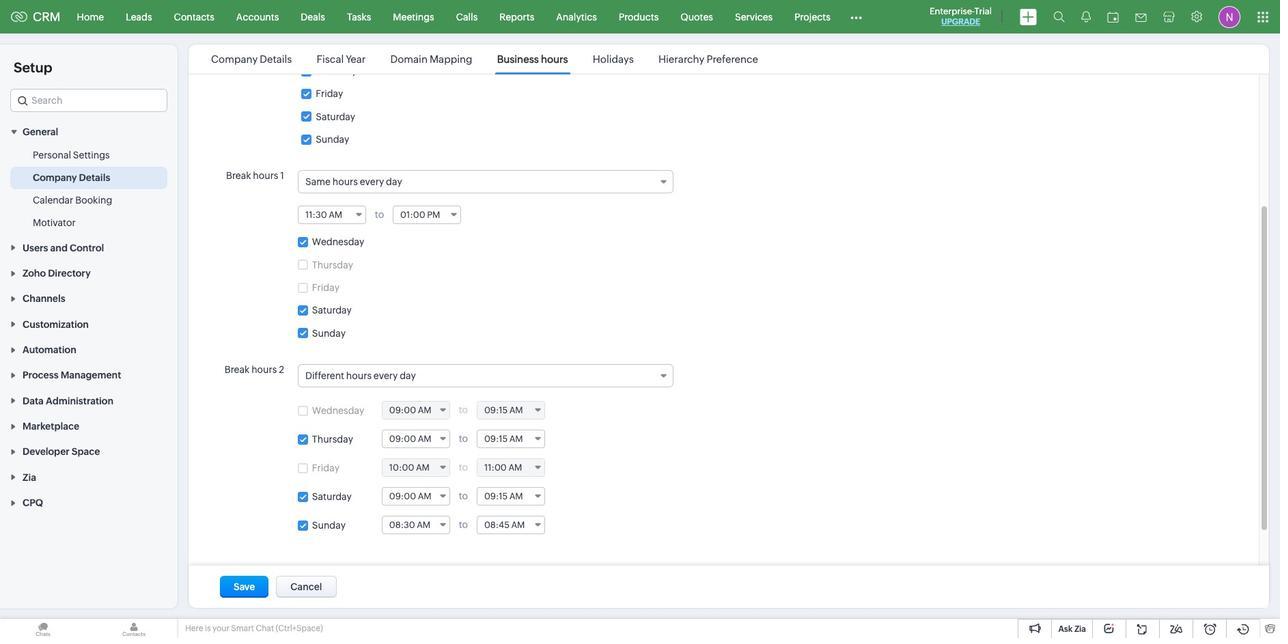 Task type: describe. For each thing, give the bounding box(es) containing it.
smart
[[231, 624, 254, 634]]

is
[[205, 624, 211, 634]]

accounts link
[[225, 0, 290, 33]]

break for break hours 2
[[225, 364, 250, 375]]

1 vertical spatial sunday
[[312, 328, 346, 339]]

signals element
[[1074, 0, 1100, 33]]

mapping
[[430, 53, 473, 65]]

trial
[[975, 6, 992, 16]]

services link
[[724, 0, 784, 33]]

personal settings link
[[33, 149, 110, 162]]

leads
[[126, 11, 152, 22]]

cpq button
[[0, 490, 178, 515]]

Search Users text field
[[299, 594, 429, 616]]

fiscal
[[317, 53, 344, 65]]

reports
[[500, 11, 535, 22]]

home link
[[66, 0, 115, 33]]

search image
[[1054, 11, 1066, 23]]

zoho directory
[[23, 268, 91, 279]]

business
[[497, 53, 539, 65]]

deals
[[301, 11, 325, 22]]

different hours every day
[[306, 370, 416, 381]]

days
[[267, 42, 288, 53]]

2 vertical spatial sunday
[[312, 520, 346, 531]]

here
[[185, 624, 203, 634]]

hierarchy preference
[[659, 53, 759, 65]]

motivator
[[33, 218, 76, 229]]

tasks link
[[336, 0, 382, 33]]

same
[[306, 176, 331, 187]]

holidays
[[593, 53, 634, 65]]

shift
[[244, 42, 265, 53]]

0 vertical spatial saturday
[[316, 111, 355, 122]]

personal
[[33, 150, 71, 161]]

data administration button
[[0, 388, 178, 413]]

to for thursday
[[459, 433, 468, 444]]

profile image
[[1219, 6, 1241, 28]]

process management button
[[0, 362, 178, 388]]

2 vertical spatial thursday
[[312, 434, 353, 445]]

0 vertical spatial thursday
[[316, 66, 357, 77]]

company details inside list
[[211, 53, 292, 65]]

every for different hours every day
[[374, 370, 398, 381]]

to for friday
[[459, 462, 468, 473]]

1 horizontal spatial company details link
[[209, 53, 294, 65]]

your
[[213, 624, 230, 634]]

hours for same hours every day
[[333, 176, 358, 187]]

zia button
[[0, 464, 178, 490]]

mails element
[[1128, 1, 1156, 32]]

signals image
[[1082, 11, 1091, 23]]

analytics link
[[546, 0, 608, 33]]

cpq
[[23, 498, 43, 509]]

zoho directory button
[[0, 260, 178, 286]]

general
[[23, 127, 58, 138]]

quotes
[[681, 11, 714, 22]]

tasks
[[347, 11, 371, 22]]

enterprise-trial upgrade
[[930, 6, 992, 27]]

break hours 1
[[226, 170, 284, 181]]

day for different hours every day
[[400, 370, 416, 381]]

accounts
[[236, 11, 279, 22]]

management
[[61, 370, 121, 381]]

assign
[[209, 572, 242, 584]]

0 vertical spatial friday
[[316, 88, 343, 99]]

process management
[[23, 370, 121, 381]]

profile element
[[1211, 0, 1249, 33]]

motivator link
[[33, 216, 76, 230]]

cancel button
[[276, 576, 337, 598]]

customization button
[[0, 311, 178, 337]]

holidays link
[[591, 53, 636, 65]]

Different hours every day field
[[298, 364, 674, 387]]

to for saturday
[[459, 491, 468, 502]]

2 wednesday from the top
[[312, 405, 364, 416]]

domain mapping link
[[389, 53, 475, 65]]

projects
[[795, 11, 831, 22]]

cancel
[[291, 582, 322, 593]]

business hours link
[[495, 53, 571, 65]]

channels
[[23, 293, 65, 304]]

users
[[244, 572, 271, 584]]

setup
[[14, 59, 52, 75]]

calendar booking link
[[33, 194, 112, 207]]

1 wednesday from the top
[[312, 237, 364, 248]]

calendar
[[33, 195, 73, 206]]

same hours every day
[[306, 176, 402, 187]]

company details inside general region
[[33, 172, 110, 183]]

hours for break hours 2
[[252, 364, 277, 375]]

1 vertical spatial friday
[[312, 282, 340, 293]]

meetings link
[[382, 0, 445, 33]]

fiscal year link
[[315, 53, 368, 65]]

users and control button
[[0, 235, 178, 260]]

(ctrl+space)
[[276, 624, 323, 634]]

users and control
[[23, 242, 104, 253]]

calls
[[456, 11, 478, 22]]

general region
[[0, 144, 178, 235]]

fiscal year
[[317, 53, 366, 65]]

to for sunday
[[459, 519, 468, 530]]

products
[[619, 11, 659, 22]]

create menu image
[[1020, 9, 1037, 25]]

details inside list
[[260, 53, 292, 65]]

and
[[50, 242, 68, 253]]

shift days
[[244, 42, 288, 53]]



Task type: locate. For each thing, give the bounding box(es) containing it.
1 vertical spatial zia
[[1075, 625, 1087, 634]]

0 vertical spatial day
[[386, 176, 402, 187]]

friday
[[316, 88, 343, 99], [312, 282, 340, 293], [312, 463, 340, 474]]

save button
[[220, 576, 269, 598]]

settings
[[73, 150, 110, 161]]

break left 1
[[226, 170, 251, 181]]

zoho
[[23, 268, 46, 279]]

hours for break hours 1
[[253, 170, 279, 181]]

enterprise-
[[930, 6, 975, 16]]

1 horizontal spatial company
[[211, 53, 258, 65]]

users
[[23, 242, 48, 253]]

company details down personal settings link in the top left of the page
[[33, 172, 110, 183]]

None text field
[[299, 206, 366, 224], [394, 206, 461, 224], [383, 430, 450, 448], [478, 430, 545, 448], [478, 488, 545, 505], [383, 517, 450, 534], [478, 517, 545, 534], [299, 206, 366, 224], [394, 206, 461, 224], [383, 430, 450, 448], [478, 430, 545, 448], [478, 488, 545, 505], [383, 517, 450, 534], [478, 517, 545, 534]]

sunday up same
[[316, 134, 349, 145]]

every for same hours every day
[[360, 176, 384, 187]]

0 vertical spatial every
[[360, 176, 384, 187]]

1 vertical spatial wednesday
[[312, 405, 364, 416]]

deals link
[[290, 0, 336, 33]]

data administration
[[23, 396, 114, 406]]

calendar image
[[1108, 11, 1120, 22]]

process
[[23, 370, 58, 381]]

domain mapping
[[391, 53, 473, 65]]

hours right same
[[333, 176, 358, 187]]

every
[[360, 176, 384, 187], [374, 370, 398, 381]]

details down days
[[260, 53, 292, 65]]

zia inside dropdown button
[[23, 472, 36, 483]]

space
[[72, 447, 100, 458]]

leads link
[[115, 0, 163, 33]]

Other Modules field
[[842, 6, 871, 28]]

company inside list
[[211, 53, 258, 65]]

analytics
[[557, 11, 597, 22]]

reports link
[[489, 0, 546, 33]]

hours inside 'field'
[[346, 370, 372, 381]]

contacts
[[174, 11, 214, 22]]

0 vertical spatial company details
[[211, 53, 292, 65]]

hours for different hours every day
[[346, 370, 372, 381]]

sunday up different
[[312, 328, 346, 339]]

hours inside field
[[333, 176, 358, 187]]

control
[[70, 242, 104, 253]]

wednesday
[[312, 237, 364, 248], [312, 405, 364, 416]]

None field
[[10, 89, 167, 112]]

1 vertical spatial company
[[33, 172, 77, 183]]

developer space button
[[0, 439, 178, 464]]

1 horizontal spatial zia
[[1075, 625, 1087, 634]]

1 horizontal spatial company details
[[211, 53, 292, 65]]

every right same
[[360, 176, 384, 187]]

0 horizontal spatial zia
[[23, 472, 36, 483]]

customization
[[23, 319, 89, 330]]

Search text field
[[11, 90, 167, 111]]

data
[[23, 396, 44, 406]]

1 horizontal spatial details
[[260, 53, 292, 65]]

day inside 'field'
[[400, 370, 416, 381]]

chats image
[[0, 619, 86, 638]]

company inside general region
[[33, 172, 77, 183]]

hours inside list
[[541, 53, 568, 65]]

general button
[[0, 119, 178, 144]]

thursday
[[316, 66, 357, 77], [312, 260, 353, 270], [312, 434, 353, 445]]

create menu element
[[1012, 0, 1046, 33]]

ask
[[1059, 625, 1073, 634]]

0 vertical spatial zia
[[23, 472, 36, 483]]

developer
[[23, 447, 70, 458]]

year
[[346, 53, 366, 65]]

1 vertical spatial day
[[400, 370, 416, 381]]

Same hours every day field
[[298, 170, 674, 193]]

0 vertical spatial sunday
[[316, 134, 349, 145]]

1 vertical spatial company details link
[[33, 171, 110, 185]]

every inside different hours every day 'field'
[[374, 370, 398, 381]]

0 horizontal spatial company details link
[[33, 171, 110, 185]]

break for break hours 1
[[226, 170, 251, 181]]

projects link
[[784, 0, 842, 33]]

marketplace
[[23, 421, 79, 432]]

company down shift
[[211, 53, 258, 65]]

zia up cpq
[[23, 472, 36, 483]]

details inside general region
[[79, 172, 110, 183]]

hours right different
[[346, 370, 372, 381]]

business hours
[[497, 53, 568, 65]]

marketplace button
[[0, 413, 178, 439]]

details up booking
[[79, 172, 110, 183]]

company
[[211, 53, 258, 65], [33, 172, 77, 183]]

0 vertical spatial break
[[226, 170, 251, 181]]

2 vertical spatial saturday
[[312, 491, 352, 502]]

0 vertical spatial wednesday
[[312, 237, 364, 248]]

mails image
[[1136, 13, 1148, 22]]

calendar booking
[[33, 195, 112, 206]]

hours left 1
[[253, 170, 279, 181]]

quotes link
[[670, 0, 724, 33]]

channels button
[[0, 286, 178, 311]]

every inside same hours every day field
[[360, 176, 384, 187]]

1 vertical spatial details
[[79, 172, 110, 183]]

contacts link
[[163, 0, 225, 33]]

contacts image
[[91, 619, 177, 638]]

to for wednesday
[[459, 404, 468, 415]]

list
[[199, 44, 771, 74]]

hours right business
[[541, 53, 568, 65]]

break hours 2
[[225, 364, 284, 375]]

list containing company details
[[199, 44, 771, 74]]

products link
[[608, 0, 670, 33]]

2 vertical spatial friday
[[312, 463, 340, 474]]

0 vertical spatial company
[[211, 53, 258, 65]]

1 vertical spatial saturday
[[312, 305, 352, 316]]

wednesday down different
[[312, 405, 364, 416]]

to
[[375, 209, 384, 220], [459, 404, 468, 415], [459, 433, 468, 444], [459, 462, 468, 473], [459, 491, 468, 502], [459, 519, 468, 530]]

booking
[[75, 195, 112, 206]]

0 vertical spatial details
[[260, 53, 292, 65]]

hours
[[541, 53, 568, 65], [253, 170, 279, 181], [333, 176, 358, 187], [252, 364, 277, 375], [346, 370, 372, 381]]

day
[[386, 176, 402, 187], [400, 370, 416, 381]]

1 vertical spatial company details
[[33, 172, 110, 183]]

hierarchy preference link
[[657, 53, 761, 65]]

0 horizontal spatial company
[[33, 172, 77, 183]]

personal settings
[[33, 150, 110, 161]]

hierarchy
[[659, 53, 705, 65]]

company details down shift
[[211, 53, 292, 65]]

different
[[306, 370, 344, 381]]

administration
[[46, 396, 114, 406]]

1
[[280, 170, 284, 181]]

0 horizontal spatial details
[[79, 172, 110, 183]]

day inside field
[[386, 176, 402, 187]]

1 vertical spatial thursday
[[312, 260, 353, 270]]

company details
[[211, 53, 292, 65], [33, 172, 110, 183]]

home
[[77, 11, 104, 22]]

1 vertical spatial break
[[225, 364, 250, 375]]

company details link down personal settings link in the top left of the page
[[33, 171, 110, 185]]

break left 2
[[225, 364, 250, 375]]

automation button
[[0, 337, 178, 362]]

chat
[[256, 624, 274, 634]]

automation
[[23, 345, 76, 355]]

0 horizontal spatial company details
[[33, 172, 110, 183]]

assign users
[[209, 572, 271, 584]]

developer space
[[23, 447, 100, 458]]

None text field
[[383, 402, 450, 419], [478, 402, 545, 419], [383, 459, 450, 476], [478, 459, 545, 476], [383, 488, 450, 505], [383, 402, 450, 419], [478, 402, 545, 419], [383, 459, 450, 476], [478, 459, 545, 476], [383, 488, 450, 505]]

search element
[[1046, 0, 1074, 33]]

day for same hours every day
[[386, 176, 402, 187]]

calls link
[[445, 0, 489, 33]]

hours left 2
[[252, 364, 277, 375]]

every right different
[[374, 370, 398, 381]]

meetings
[[393, 11, 434, 22]]

crm
[[33, 10, 61, 24]]

sunday up cancel button
[[312, 520, 346, 531]]

ask zia
[[1059, 625, 1087, 634]]

company up calendar
[[33, 172, 77, 183]]

0 vertical spatial company details link
[[209, 53, 294, 65]]

wednesday down same hours every day
[[312, 237, 364, 248]]

hours for business hours
[[541, 53, 568, 65]]

services
[[735, 11, 773, 22]]

details
[[260, 53, 292, 65], [79, 172, 110, 183]]

crm link
[[11, 10, 61, 24]]

zia right ask
[[1075, 625, 1087, 634]]

company details link down shift
[[209, 53, 294, 65]]

1 vertical spatial every
[[374, 370, 398, 381]]



Task type: vqa. For each thing, say whether or not it's contained in the screenshot.
SATURDAY to the top
yes



